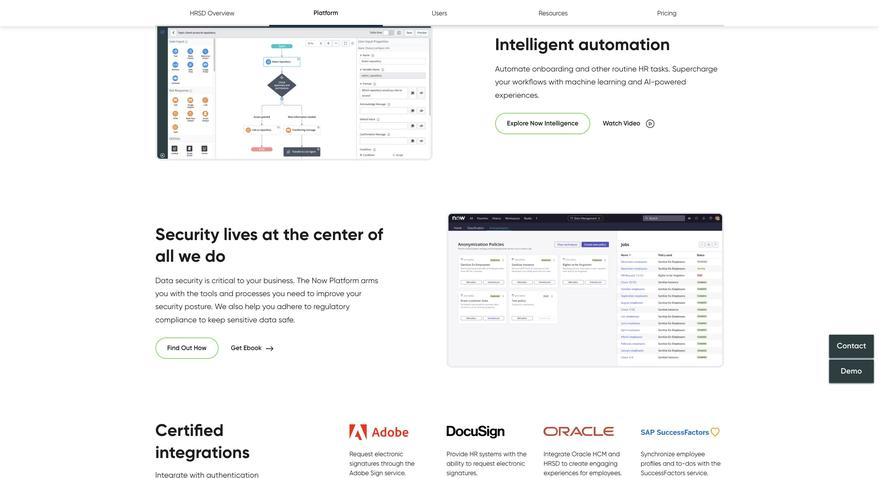 Task type: describe. For each thing, give the bounding box(es) containing it.
systems
[[479, 451, 502, 458]]

the inside provide hr systems with the ability to request electronic signatures.
[[517, 451, 527, 458]]

signatures
[[349, 461, 379, 468]]

with inside data security is critical to your business. the now platform arms you with the tools and processes you need to improve your security posture. we also help you adhere to regulatory compliance to keep sensitive data safe.
[[170, 289, 185, 298]]

integrate oracle hcm and hrsd to create engaging experiences for employees.
[[544, 451, 622, 477]]

request
[[473, 461, 495, 468]]

1 vertical spatial security
[[155, 302, 183, 311]]

security
[[155, 224, 219, 245]]

hr inside provide hr systems with the ability to request electronic signatures.
[[470, 451, 478, 458]]

tasks.
[[651, 64, 670, 73]]

powered
[[655, 77, 686, 86]]

contact link
[[829, 335, 874, 358]]

learning
[[598, 77, 626, 86]]

we
[[215, 302, 227, 311]]

you up the data
[[262, 302, 275, 311]]

integrations
[[155, 442, 250, 463]]

demo link
[[829, 360, 874, 383]]

engaging
[[590, 461, 618, 468]]

employees.
[[589, 470, 622, 477]]

experiences.
[[495, 90, 539, 100]]

workflows
[[512, 77, 547, 86]]

machine
[[565, 77, 596, 86]]

we
[[178, 246, 201, 267]]

other
[[592, 64, 610, 73]]

adhere
[[277, 302, 302, 311]]

at
[[262, 224, 279, 245]]

you down business.
[[272, 289, 285, 298]]

automate
[[495, 64, 530, 73]]

certified
[[155, 420, 224, 441]]

intelligent automation
[[495, 34, 670, 55]]

also
[[228, 302, 243, 311]]

and inside data security is critical to your business. the now platform arms you with the tools and processes you need to improve your security posture. we also help you adhere to regulatory compliance to keep sensitive data safe.
[[219, 289, 233, 298]]

the inside data security is critical to your business. the now platform arms you with the tools and processes you need to improve your security posture. we also help you adhere to regulatory compliance to keep sensitive data safe.
[[187, 289, 198, 298]]

service. inside request electronic signatures through the adobe sign service.
[[385, 470, 406, 477]]

data security is critical to your business. the now platform arms you with the tools and processes you need to improve your security posture. we also help you adhere to regulatory compliance to keep sensitive data safe.
[[155, 276, 378, 325]]

do
[[205, 246, 226, 267]]

processes
[[235, 289, 270, 298]]

center
[[313, 224, 364, 245]]

sign
[[371, 470, 383, 477]]

dos
[[685, 461, 696, 468]]

and up machine
[[575, 64, 590, 73]]

supercharge
[[672, 64, 718, 73]]

safe.
[[279, 315, 295, 325]]

routine
[[612, 64, 637, 73]]

successfactors
[[641, 470, 685, 477]]

arms
[[361, 276, 378, 285]]

certified integrations
[[155, 420, 250, 463]]

integrate
[[544, 451, 570, 458]]

demo
[[841, 367, 862, 376]]

to inside provide hr systems with the ability to request electronic signatures.
[[466, 461, 472, 468]]

ai-
[[644, 77, 655, 86]]

electronic inside provide hr systems with the ability to request electronic signatures.
[[497, 461, 525, 468]]

the inside request electronic signatures through the adobe sign service.
[[405, 461, 415, 468]]

the inside synchronize employee profiles and to-dos with the successfactors service.
[[711, 461, 721, 468]]

through
[[381, 461, 403, 468]]

to right need
[[307, 289, 314, 298]]



Task type: locate. For each thing, give the bounding box(es) containing it.
the right at
[[283, 224, 309, 245]]

with inside automate onboarding and other routine hr tasks. supercharge your workflows with machine learning and ai-powered experiences.
[[549, 77, 563, 86]]

security up compliance
[[155, 302, 183, 311]]

lives
[[224, 224, 258, 245]]

request electronic signatures through the adobe sign service.
[[349, 451, 415, 477]]

to
[[237, 276, 244, 285], [307, 289, 314, 298], [304, 302, 312, 311], [199, 315, 206, 325], [466, 461, 472, 468], [561, 461, 568, 468]]

request
[[349, 451, 373, 458]]

your down platform
[[346, 289, 362, 298]]

0 horizontal spatial your
[[246, 276, 262, 285]]

keep
[[208, 315, 225, 325]]

the right systems
[[517, 451, 527, 458]]

synchronize employee profiles and to-dos with the successfactors service.
[[641, 451, 721, 477]]

your down automate
[[495, 77, 510, 86]]

platform
[[329, 276, 359, 285]]

and inside synchronize employee profiles and to-dos with the successfactors service.
[[663, 461, 674, 468]]

for
[[580, 470, 588, 477]]

hr inside automate onboarding and other routine hr tasks. supercharge your workflows with machine learning and ai-powered experiences.
[[639, 64, 649, 73]]

1 vertical spatial hr
[[470, 451, 478, 458]]

ability
[[447, 461, 464, 468]]

automate onboarding and other routine hr tasks. supercharge your workflows with machine learning and ai-powered experiences.
[[495, 64, 718, 100]]

your
[[495, 77, 510, 86], [246, 276, 262, 285], [346, 289, 362, 298]]

intelligent
[[495, 34, 574, 55]]

and up engaging at the bottom of page
[[608, 451, 620, 458]]

0 vertical spatial electronic
[[375, 451, 403, 458]]

sensitive
[[227, 315, 257, 325]]

compliance
[[155, 315, 197, 325]]

1 horizontal spatial your
[[346, 289, 362, 298]]

and
[[575, 64, 590, 73], [628, 77, 642, 86], [219, 289, 233, 298], [608, 451, 620, 458], [663, 461, 674, 468]]

service. down through
[[385, 470, 406, 477]]

experiences
[[544, 470, 579, 477]]

1 horizontal spatial electronic
[[497, 461, 525, 468]]

is
[[205, 276, 210, 285]]

now
[[312, 276, 327, 285]]

tools
[[200, 289, 217, 298]]

and up 'successfactors'
[[663, 461, 674, 468]]

regulatory
[[313, 302, 350, 311]]

to down posture.
[[199, 315, 206, 325]]

onboarding
[[532, 64, 574, 73]]

1 vertical spatial your
[[246, 276, 262, 285]]

oracle
[[572, 451, 591, 458]]

2 vertical spatial your
[[346, 289, 362, 298]]

employee
[[677, 451, 705, 458]]

0 vertical spatial security
[[175, 276, 203, 285]]

contact
[[837, 342, 866, 351]]

and down the critical
[[219, 289, 233, 298]]

with inside synchronize employee profiles and to-dos with the successfactors service.
[[698, 461, 710, 468]]

1 vertical spatial electronic
[[497, 461, 525, 468]]

the
[[283, 224, 309, 245], [187, 289, 198, 298], [517, 451, 527, 458], [405, 461, 415, 468], [711, 461, 721, 468]]

hrsd
[[544, 461, 560, 468]]

hr up ai-
[[639, 64, 649, 73]]

the right through
[[405, 461, 415, 468]]

to down need
[[304, 302, 312, 311]]

of
[[368, 224, 383, 245]]

profiles
[[641, 461, 661, 468]]

critical
[[212, 276, 235, 285]]

0 vertical spatial your
[[495, 77, 510, 86]]

with inside provide hr systems with the ability to request electronic signatures.
[[503, 451, 516, 458]]

with down "onboarding"
[[549, 77, 563, 86]]

hr up the request
[[470, 451, 478, 458]]

electronic up through
[[375, 451, 403, 458]]

automation
[[578, 34, 670, 55]]

improve
[[316, 289, 344, 298]]

1 horizontal spatial service.
[[687, 470, 708, 477]]

your inside automate onboarding and other routine hr tasks. supercharge your workflows with machine learning and ai-powered experiences.
[[495, 77, 510, 86]]

2 service. from the left
[[687, 470, 708, 477]]

hr
[[639, 64, 649, 73], [470, 451, 478, 458]]

you
[[155, 289, 168, 298], [272, 289, 285, 298], [262, 302, 275, 311]]

with right systems
[[503, 451, 516, 458]]

security
[[175, 276, 203, 285], [155, 302, 183, 311]]

and left ai-
[[628, 77, 642, 86]]

0 horizontal spatial service.
[[385, 470, 406, 477]]

to-
[[676, 461, 685, 468]]

business.
[[263, 276, 295, 285]]

to inside integrate oracle hcm and hrsd to create engaging experiences for employees.
[[561, 461, 568, 468]]

0 horizontal spatial electronic
[[375, 451, 403, 458]]

with
[[549, 77, 563, 86], [170, 289, 185, 298], [503, 451, 516, 458], [698, 461, 710, 468]]

provide hr systems with the ability to request electronic signatures.
[[447, 451, 527, 477]]

your up processes
[[246, 276, 262, 285]]

help
[[245, 302, 260, 311]]

data
[[259, 315, 277, 325]]

electronic inside request electronic signatures through the adobe sign service.
[[375, 451, 403, 458]]

adobe
[[349, 470, 369, 477]]

service. inside synchronize employee profiles and to-dos with the successfactors service.
[[687, 470, 708, 477]]

and inside integrate oracle hcm and hrsd to create engaging experiences for employees.
[[608, 451, 620, 458]]

1 horizontal spatial hr
[[639, 64, 649, 73]]

to right the critical
[[237, 276, 244, 285]]

data
[[155, 276, 173, 285]]

signatures.
[[447, 470, 478, 477]]

the inside security lives at the center of all we do
[[283, 224, 309, 245]]

with right dos
[[698, 461, 710, 468]]

the up posture.
[[187, 289, 198, 298]]

to up experiences
[[561, 461, 568, 468]]

service. down dos
[[687, 470, 708, 477]]

you down data
[[155, 289, 168, 298]]

all
[[155, 246, 174, 267]]

with down data
[[170, 289, 185, 298]]

electronic down systems
[[497, 461, 525, 468]]

the right dos
[[711, 461, 721, 468]]

hcm
[[593, 451, 607, 458]]

provide
[[447, 451, 468, 458]]

synchronize
[[641, 451, 675, 458]]

0 horizontal spatial hr
[[470, 451, 478, 458]]

electronic
[[375, 451, 403, 458], [497, 461, 525, 468]]

service.
[[385, 470, 406, 477], [687, 470, 708, 477]]

0 vertical spatial hr
[[639, 64, 649, 73]]

the
[[297, 276, 310, 285]]

2 horizontal spatial your
[[495, 77, 510, 86]]

security lives at the center of all we do
[[155, 224, 383, 267]]

posture.
[[185, 302, 213, 311]]

security left is
[[175, 276, 203, 285]]

create
[[569, 461, 588, 468]]

to up 'signatures.'
[[466, 461, 472, 468]]

need
[[287, 289, 305, 298]]

1 service. from the left
[[385, 470, 406, 477]]



Task type: vqa. For each thing, say whether or not it's contained in the screenshot.
request in the right of the page
yes



